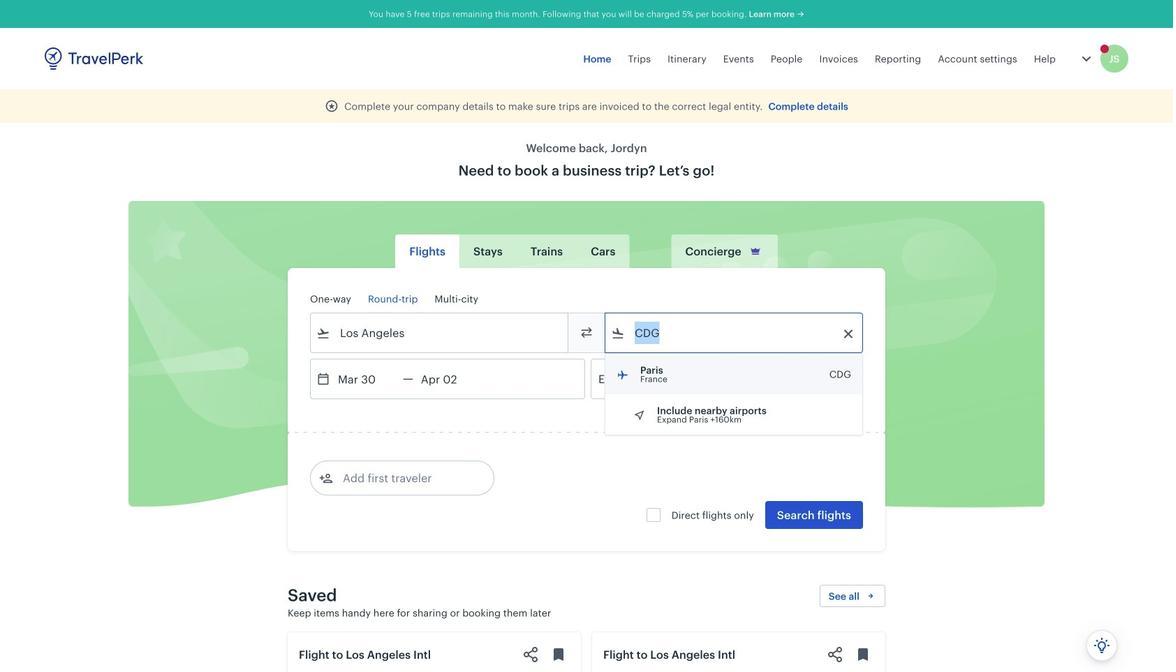 Task type: vqa. For each thing, say whether or not it's contained in the screenshot.
to 'SEARCH BOX'
yes



Task type: describe. For each thing, give the bounding box(es) containing it.
From search field
[[331, 322, 550, 345]]

Return text field
[[414, 360, 486, 399]]

Add first traveler search field
[[333, 467, 479, 490]]



Task type: locate. For each thing, give the bounding box(es) containing it.
Depart text field
[[331, 360, 403, 399]]

To search field
[[625, 322, 845, 345]]



